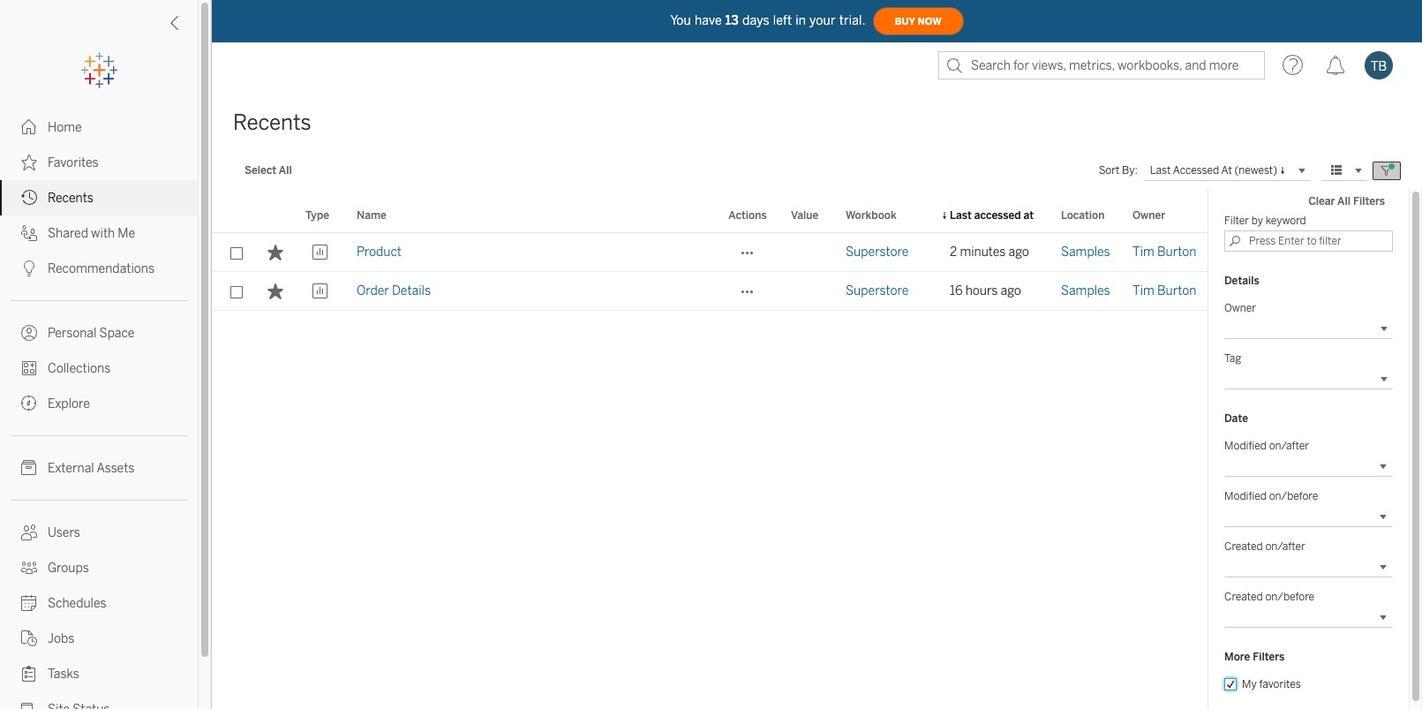 Task type: describe. For each thing, give the bounding box(es) containing it.
days
[[743, 13, 770, 28]]

in
[[796, 13, 806, 28]]

ago for 16 hours ago
[[1001, 283, 1022, 298]]

date
[[1225, 412, 1249, 425]]

view image
[[312, 283, 328, 299]]

shared with me
[[48, 226, 135, 241]]

at
[[1024, 209, 1034, 222]]

modified for modified on/after
[[1225, 440, 1267, 452]]

2 minutes ago
[[950, 245, 1030, 260]]

samples link for 16 hours ago
[[1061, 272, 1111, 311]]

your
[[810, 13, 836, 28]]

sort
[[1099, 164, 1120, 177]]

more filters
[[1225, 651, 1285, 663]]

actions
[[729, 209, 767, 222]]

shared with me link
[[0, 215, 198, 251]]

recents inside main navigation. press the up and down arrow keys to access links. "element"
[[48, 191, 93, 206]]

recents link
[[0, 180, 198, 215]]

burton for 2 minutes ago
[[1158, 245, 1197, 260]]

Modified on/after text field
[[1225, 456, 1393, 477]]

Filter by keyword text field
[[1225, 230, 1393, 252]]

accessed
[[975, 209, 1021, 222]]

groups link
[[0, 550, 198, 585]]

explore
[[48, 396, 90, 411]]

row containing order details
[[212, 272, 1209, 311]]

tim burton for 2 minutes ago
[[1133, 245, 1197, 260]]

location
[[1061, 209, 1105, 222]]

last for last accessed at
[[950, 209, 972, 222]]

filter by keyword
[[1225, 215, 1307, 227]]

list view image
[[1329, 162, 1345, 178]]

my favorites
[[1242, 678, 1301, 691]]

recommendations link
[[0, 251, 198, 286]]

tim burton for 16 hours ago
[[1133, 283, 1197, 298]]

by text only_f5he34f image for tasks
[[21, 666, 37, 682]]

on/after for modified on/after
[[1269, 440, 1310, 452]]

1 horizontal spatial details
[[1225, 275, 1260, 287]]

on/after for created on/after
[[1266, 540, 1306, 553]]

collections link
[[0, 351, 198, 386]]

product
[[357, 245, 402, 260]]

order
[[357, 283, 389, 298]]

order details link
[[357, 272, 431, 311]]

13
[[726, 13, 739, 28]]

(newest)
[[1235, 163, 1278, 176]]

tag
[[1225, 352, 1242, 365]]

created on/before
[[1225, 591, 1315, 603]]

row containing product
[[212, 233, 1209, 272]]

created for created on/before
[[1225, 591, 1263, 603]]

trial.
[[839, 13, 866, 28]]

last accessed at (newest) button
[[1143, 160, 1311, 181]]

on/before for created on/before
[[1266, 591, 1315, 603]]

owner inside grid
[[1133, 209, 1166, 222]]

cell for 2
[[781, 233, 835, 272]]

jobs
[[48, 631, 74, 646]]

select all
[[245, 164, 292, 177]]

order details
[[357, 283, 431, 298]]

row group containing product
[[212, 233, 1209, 311]]

buy
[[895, 15, 915, 27]]

value
[[791, 209, 819, 222]]

accessed
[[1173, 163, 1220, 176]]

modified for modified on/before
[[1225, 490, 1267, 502]]

external assets link
[[0, 450, 198, 486]]

on/before for modified on/before
[[1269, 490, 1319, 502]]

clear all filters
[[1309, 195, 1385, 208]]

by text only_f5he34f image for groups
[[21, 560, 37, 576]]

by text only_f5he34f image for shared with me
[[21, 225, 37, 241]]

superstore for 16 hours ago
[[846, 283, 909, 298]]

me
[[118, 226, 135, 241]]

by text only_f5he34f image for schedules
[[21, 595, 37, 611]]

home link
[[0, 109, 198, 145]]

view image
[[312, 245, 328, 260]]

home
[[48, 120, 82, 135]]

details inside row
[[392, 283, 431, 298]]

users link
[[0, 515, 198, 550]]

more
[[1225, 651, 1251, 663]]

by text only_f5he34f image for external assets
[[21, 460, 37, 476]]

product link
[[357, 233, 402, 272]]

jobs link
[[0, 621, 198, 656]]

by text only_f5he34f image for home
[[21, 119, 37, 135]]

workbook
[[846, 209, 897, 222]]

tim burton link for 16 hours ago
[[1133, 272, 1197, 311]]

keyword
[[1266, 215, 1307, 227]]

schedules
[[48, 596, 106, 611]]

samples for 16 hours ago
[[1061, 283, 1111, 298]]

personal
[[48, 326, 97, 341]]

groups
[[48, 561, 89, 576]]

created on/after
[[1225, 540, 1306, 553]]

tim for 16 hours ago
[[1133, 283, 1155, 298]]

by text only_f5he34f image for collections
[[21, 360, 37, 376]]

Created on/after text field
[[1225, 556, 1393, 578]]

sort by:
[[1099, 164, 1138, 177]]

schedules link
[[0, 585, 198, 621]]



Task type: vqa. For each thing, say whether or not it's contained in the screenshot.
by text only_f5he34f image in the External Assets link
yes



Task type: locate. For each thing, give the bounding box(es) containing it.
1 vertical spatial superstore
[[846, 283, 909, 298]]

1 vertical spatial ago
[[1001, 283, 1022, 298]]

by text only_f5he34f image left favorites
[[21, 155, 37, 170]]

1 samples link from the top
[[1061, 233, 1111, 272]]

external assets
[[48, 461, 134, 476]]

1 horizontal spatial recents
[[233, 109, 312, 135]]

0 horizontal spatial owner
[[1133, 209, 1166, 222]]

1 tim burton from the top
[[1133, 245, 1197, 260]]

recents
[[233, 109, 312, 135], [48, 191, 93, 206]]

on/before up 'modified on/before' text box on the right bottom
[[1269, 490, 1319, 502]]

1 vertical spatial on/before
[[1266, 591, 1315, 603]]

by text only_f5he34f image left 'home'
[[21, 119, 37, 135]]

2 tim from the top
[[1133, 283, 1155, 298]]

0 vertical spatial all
[[279, 164, 292, 177]]

2 created from the top
[[1225, 591, 1263, 603]]

clear all filters button
[[1301, 191, 1393, 212]]

by text only_f5he34f image inside "schedules" link
[[21, 595, 37, 611]]

Created on/before text field
[[1225, 607, 1393, 628]]

1 row from the top
[[212, 233, 1209, 272]]

by text only_f5he34f image inside 'personal space' link
[[21, 325, 37, 341]]

with
[[91, 226, 115, 241]]

last inside dropdown button
[[1150, 163, 1171, 176]]

by text only_f5he34f image for personal space
[[21, 325, 37, 341]]

minutes
[[960, 245, 1006, 260]]

row group
[[212, 233, 1209, 311]]

samples link for 2 minutes ago
[[1061, 233, 1111, 272]]

0 vertical spatial samples
[[1061, 245, 1111, 260]]

by text only_f5he34f image left groups
[[21, 560, 37, 576]]

owner down by:
[[1133, 209, 1166, 222]]

by text only_f5he34f image up shared with me link
[[21, 190, 37, 206]]

last
[[1150, 163, 1171, 176], [950, 209, 972, 222]]

1 vertical spatial filters
[[1253, 651, 1285, 663]]

2 tim burton link from the top
[[1133, 272, 1197, 311]]

by
[[1252, 215, 1264, 227]]

by text only_f5he34f image left shared
[[21, 225, 37, 241]]

created down created on/after at the bottom
[[1225, 591, 1263, 603]]

by text only_f5he34f image left tasks
[[21, 666, 37, 682]]

2 by text only_f5he34f image from the top
[[21, 225, 37, 241]]

4 by text only_f5he34f image from the top
[[21, 325, 37, 341]]

by text only_f5he34f image for users
[[21, 525, 37, 540]]

0 vertical spatial last
[[1150, 163, 1171, 176]]

samples link
[[1061, 233, 1111, 272], [1061, 272, 1111, 311]]

0 horizontal spatial details
[[392, 283, 431, 298]]

0 vertical spatial tim burton
[[1133, 245, 1197, 260]]

ago right minutes
[[1009, 245, 1030, 260]]

have
[[695, 13, 722, 28]]

all inside button
[[279, 164, 292, 177]]

favorites link
[[0, 145, 198, 180]]

1 vertical spatial created
[[1225, 591, 1263, 603]]

ago
[[1009, 245, 1030, 260], [1001, 283, 1022, 298]]

samples
[[1061, 245, 1111, 260], [1061, 283, 1111, 298]]

recents up shared
[[48, 191, 93, 206]]

4 by text only_f5he34f image from the top
[[21, 525, 37, 540]]

tim burton
[[1133, 245, 1197, 260], [1133, 283, 1197, 298]]

1 vertical spatial all
[[1338, 195, 1351, 208]]

name
[[357, 209, 387, 222]]

2 by text only_f5he34f image from the top
[[21, 190, 37, 206]]

by text only_f5he34f image inside tasks link
[[21, 666, 37, 682]]

2
[[950, 245, 957, 260]]

0 horizontal spatial filters
[[1253, 651, 1285, 663]]

superstore link for 2 minutes ago
[[846, 233, 909, 272]]

1 vertical spatial tim burton
[[1133, 283, 1197, 298]]

external
[[48, 461, 94, 476]]

cell for 16
[[781, 272, 835, 311]]

1 horizontal spatial owner
[[1225, 302, 1257, 314]]

all right select
[[279, 164, 292, 177]]

select all button
[[233, 160, 303, 181]]

0 vertical spatial filters
[[1354, 195, 1385, 208]]

2 samples from the top
[[1061, 283, 1111, 298]]

all inside "button"
[[1338, 195, 1351, 208]]

1 horizontal spatial filters
[[1354, 195, 1385, 208]]

by text only_f5he34f image for favorites
[[21, 155, 37, 170]]

by text only_f5he34f image inside recents link
[[21, 190, 37, 206]]

1 tim from the top
[[1133, 245, 1155, 260]]

2 superstore link from the top
[[846, 272, 909, 311]]

8 by text only_f5he34f image from the top
[[21, 595, 37, 611]]

on/before up created on/before text box
[[1266, 591, 1315, 603]]

last accessed at (newest)
[[1150, 163, 1278, 176]]

on/after
[[1269, 440, 1310, 452], [1266, 540, 1306, 553]]

by text only_f5he34f image inside external assets link
[[21, 460, 37, 476]]

you
[[671, 13, 691, 28]]

by text only_f5he34f image for explore
[[21, 396, 37, 411]]

by text only_f5he34f image
[[21, 119, 37, 135], [21, 225, 37, 241], [21, 260, 37, 276], [21, 325, 37, 341], [21, 360, 37, 376], [21, 396, 37, 411], [21, 560, 37, 576], [21, 595, 37, 611], [21, 630, 37, 646]]

clear
[[1309, 195, 1335, 208]]

tim burton link for 2 minutes ago
[[1133, 233, 1197, 272]]

0 vertical spatial on/before
[[1269, 490, 1319, 502]]

recommendations
[[48, 261, 155, 276]]

shared
[[48, 226, 88, 241]]

created for created on/after
[[1225, 540, 1263, 553]]

hours
[[966, 283, 998, 298]]

2 samples link from the top
[[1061, 272, 1111, 311]]

on/after up created on/after text box
[[1266, 540, 1306, 553]]

6 by text only_f5he34f image from the top
[[21, 701, 37, 709]]

by text only_f5he34f image left "schedules"
[[21, 595, 37, 611]]

1 by text only_f5he34f image from the top
[[21, 155, 37, 170]]

details down filter
[[1225, 275, 1260, 287]]

burton
[[1158, 245, 1197, 260], [1158, 283, 1197, 298]]

my
[[1242, 678, 1257, 691]]

grid containing product
[[212, 200, 1214, 709]]

6 by text only_f5he34f image from the top
[[21, 396, 37, 411]]

navigation panel element
[[0, 53, 198, 709]]

main navigation. press the up and down arrow keys to access links. element
[[0, 109, 198, 709]]

5 by text only_f5he34f image from the top
[[21, 360, 37, 376]]

buy now button
[[873, 7, 964, 35]]

by text only_f5he34f image
[[21, 155, 37, 170], [21, 190, 37, 206], [21, 460, 37, 476], [21, 525, 37, 540], [21, 666, 37, 682], [21, 701, 37, 709]]

filters
[[1354, 195, 1385, 208], [1253, 651, 1285, 663]]

1 vertical spatial samples
[[1061, 283, 1111, 298]]

all for select
[[279, 164, 292, 177]]

left
[[773, 13, 792, 28]]

0 vertical spatial ago
[[1009, 245, 1030, 260]]

by text only_f5he34f image left "jobs"
[[21, 630, 37, 646]]

by text only_f5he34f image inside jobs link
[[21, 630, 37, 646]]

by text only_f5he34f image left 'external'
[[21, 460, 37, 476]]

1 horizontal spatial last
[[1150, 163, 1171, 176]]

0 vertical spatial owner
[[1133, 209, 1166, 222]]

2 tim burton from the top
[[1133, 283, 1197, 298]]

details right order
[[392, 283, 431, 298]]

1 modified from the top
[[1225, 440, 1267, 452]]

0 vertical spatial superstore
[[846, 245, 909, 260]]

personal space
[[48, 326, 135, 341]]

0 vertical spatial created
[[1225, 540, 1263, 553]]

owner up tag
[[1225, 302, 1257, 314]]

16 hours ago
[[950, 283, 1022, 298]]

favorites
[[48, 155, 99, 170]]

burton for 16 hours ago
[[1158, 283, 1197, 298]]

superstore link for 16 hours ago
[[846, 272, 909, 311]]

1 vertical spatial tim
[[1133, 283, 1155, 298]]

ago right hours
[[1001, 283, 1022, 298]]

by text only_f5he34f image inside favorites link
[[21, 155, 37, 170]]

1 vertical spatial on/after
[[1266, 540, 1306, 553]]

0 horizontal spatial all
[[279, 164, 292, 177]]

buy now
[[895, 15, 942, 27]]

superstore for 2 minutes ago
[[846, 245, 909, 260]]

modified down date
[[1225, 440, 1267, 452]]

all for clear
[[1338, 195, 1351, 208]]

last accessed at
[[950, 209, 1034, 222]]

now
[[918, 15, 942, 27]]

0 vertical spatial tim
[[1133, 245, 1155, 260]]

you have 13 days left in your trial.
[[671, 13, 866, 28]]

collections
[[48, 361, 111, 376]]

by text only_f5he34f image inside home link
[[21, 119, 37, 135]]

0 vertical spatial burton
[[1158, 245, 1197, 260]]

details
[[1225, 275, 1260, 287], [392, 283, 431, 298]]

9 by text only_f5he34f image from the top
[[21, 630, 37, 646]]

by:
[[1122, 164, 1138, 177]]

superstore link
[[846, 233, 909, 272], [846, 272, 909, 311]]

by text only_f5he34f image for recommendations
[[21, 260, 37, 276]]

cell
[[781, 233, 835, 272], [781, 272, 835, 311]]

created up created on/before
[[1225, 540, 1263, 553]]

on/before
[[1269, 490, 1319, 502], [1266, 591, 1315, 603]]

by text only_f5he34f image left collections
[[21, 360, 37, 376]]

by text only_f5he34f image inside shared with me link
[[21, 225, 37, 241]]

16
[[950, 283, 963, 298]]

on/after up modified on/after text box
[[1269, 440, 1310, 452]]

1 superstore link from the top
[[846, 233, 909, 272]]

owner
[[1133, 209, 1166, 222], [1225, 302, 1257, 314]]

modified on/after
[[1225, 440, 1310, 452]]

1 tim burton link from the top
[[1133, 233, 1197, 272]]

created
[[1225, 540, 1263, 553], [1225, 591, 1263, 603]]

samples for 2 minutes ago
[[1061, 245, 1111, 260]]

1 cell from the top
[[781, 233, 835, 272]]

1 vertical spatial modified
[[1225, 490, 1267, 502]]

explore link
[[0, 386, 198, 421]]

select
[[245, 164, 277, 177]]

by text only_f5he34f image left explore
[[21, 396, 37, 411]]

Search for views, metrics, workbooks, and more text field
[[939, 51, 1265, 79]]

by text only_f5he34f image inside explore link
[[21, 396, 37, 411]]

1 horizontal spatial all
[[1338, 195, 1351, 208]]

by text only_f5he34f image inside recommendations link
[[21, 260, 37, 276]]

row
[[212, 233, 1209, 272], [212, 272, 1209, 311]]

space
[[99, 326, 135, 341]]

tasks
[[48, 667, 79, 682]]

by text only_f5he34f image inside users link
[[21, 525, 37, 540]]

users
[[48, 525, 80, 540]]

last right by:
[[1150, 163, 1171, 176]]

0 vertical spatial on/after
[[1269, 440, 1310, 452]]

all right clear
[[1338, 195, 1351, 208]]

0 vertical spatial recents
[[233, 109, 312, 135]]

1 vertical spatial burton
[[1158, 283, 1197, 298]]

last left the accessed
[[950, 209, 972, 222]]

1 vertical spatial owner
[[1225, 302, 1257, 314]]

5 by text only_f5he34f image from the top
[[21, 666, 37, 682]]

modified on/before
[[1225, 490, 1319, 502]]

0 horizontal spatial recents
[[48, 191, 93, 206]]

by text only_f5he34f image inside groups link
[[21, 560, 37, 576]]

filters inside "button"
[[1354, 195, 1385, 208]]

2 cell from the top
[[781, 272, 835, 311]]

last for last accessed at (newest)
[[1150, 163, 1171, 176]]

2 superstore from the top
[[846, 283, 909, 298]]

7 by text only_f5he34f image from the top
[[21, 560, 37, 576]]

1 created from the top
[[1225, 540, 1263, 553]]

0 horizontal spatial last
[[950, 209, 972, 222]]

1 vertical spatial recents
[[48, 191, 93, 206]]

tasks link
[[0, 656, 198, 691]]

2 burton from the top
[[1158, 283, 1197, 298]]

3 by text only_f5he34f image from the top
[[21, 260, 37, 276]]

Modified on/before text field
[[1225, 506, 1393, 527]]

2 modified from the top
[[1225, 490, 1267, 502]]

personal space link
[[0, 315, 198, 351]]

0 vertical spatial modified
[[1225, 440, 1267, 452]]

filter
[[1225, 215, 1250, 227]]

ago for 2 minutes ago
[[1009, 245, 1030, 260]]

tim burton link
[[1133, 233, 1197, 272], [1133, 272, 1197, 311]]

1 by text only_f5he34f image from the top
[[21, 119, 37, 135]]

1 samples from the top
[[1061, 245, 1111, 260]]

grid
[[212, 200, 1214, 709]]

tim
[[1133, 245, 1155, 260], [1133, 283, 1155, 298]]

modified up created on/after at the bottom
[[1225, 490, 1267, 502]]

by text only_f5he34f image down tasks link
[[21, 701, 37, 709]]

filters right clear
[[1354, 195, 1385, 208]]

1 superstore from the top
[[846, 245, 909, 260]]

filters up my favorites
[[1253, 651, 1285, 663]]

1 vertical spatial last
[[950, 209, 972, 222]]

recents up select all
[[233, 109, 312, 135]]

tim for 2 minutes ago
[[1133, 245, 1155, 260]]

by text only_f5he34f image for jobs
[[21, 630, 37, 646]]

at
[[1222, 163, 1233, 176]]

2 row from the top
[[212, 272, 1209, 311]]

by text only_f5he34f image left personal
[[21, 325, 37, 341]]

by text only_f5he34f image left the users on the bottom left of page
[[21, 525, 37, 540]]

by text only_f5he34f image for recents
[[21, 190, 37, 206]]

3 by text only_f5he34f image from the top
[[21, 460, 37, 476]]

by text only_f5he34f image left recommendations
[[21, 260, 37, 276]]

favorites
[[1260, 678, 1301, 691]]

assets
[[97, 461, 134, 476]]

by text only_f5he34f image inside collections link
[[21, 360, 37, 376]]

type
[[306, 209, 329, 222]]

1 burton from the top
[[1158, 245, 1197, 260]]



